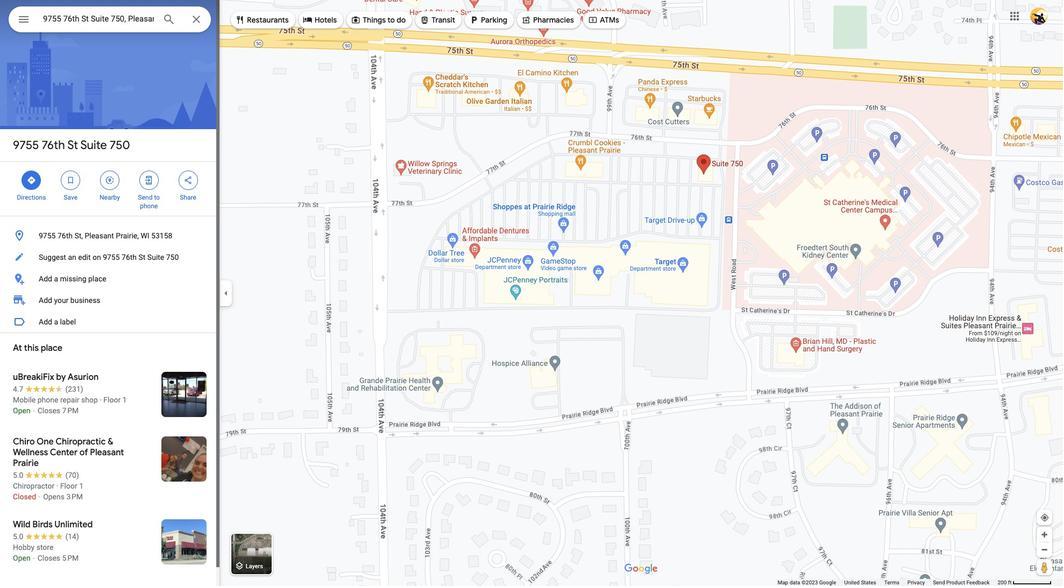 Task type: locate. For each thing, give the bounding box(es) containing it.
wi
[[141, 232, 149, 240]]

76th for st,
[[58, 232, 73, 240]]

1 horizontal spatial send
[[934, 580, 946, 586]]

1 vertical spatial to
[[154, 194, 160, 201]]

1 vertical spatial add
[[39, 296, 52, 305]]

0 vertical spatial floor
[[104, 396, 121, 404]]

0 vertical spatial to
[[388, 15, 395, 25]]

footer containing map data ©2023 google
[[778, 579, 999, 586]]

ubreakifix by asurion
[[13, 372, 99, 383]]

floor down (70)
[[60, 482, 77, 491]]

send down 
[[138, 194, 153, 201]]

closes left 7 pm
[[38, 407, 60, 415]]

· right shop
[[100, 396, 102, 404]]

1 vertical spatial ·
[[56, 482, 58, 491]]

place
[[88, 275, 106, 283], [41, 343, 62, 354]]

a left label
[[54, 318, 58, 326]]

1 horizontal spatial place
[[88, 275, 106, 283]]

zoom out image
[[1041, 546, 1049, 554]]

2 add from the top
[[39, 296, 52, 305]]

1 vertical spatial ⋅
[[38, 493, 41, 501]]

1 closes from the top
[[38, 407, 60, 415]]

0 horizontal spatial phone
[[38, 396, 58, 404]]

suite up the ""
[[80, 138, 107, 153]]

(231)
[[65, 385, 83, 394]]

hotels
[[315, 15, 337, 25]]

1 vertical spatial send
[[934, 580, 946, 586]]

0 vertical spatial send
[[138, 194, 153, 201]]

chiropractor
[[13, 482, 55, 491]]

0 horizontal spatial floor
[[60, 482, 77, 491]]

· inside chiropractor · floor 1 closed ⋅ opens 3 pm
[[56, 482, 58, 491]]

1 vertical spatial a
[[54, 318, 58, 326]]

send inside button
[[934, 580, 946, 586]]

google
[[820, 580, 837, 586]]

1 vertical spatial 5.0
[[13, 533, 23, 541]]

1 vertical spatial suite
[[147, 253, 164, 262]]

 things to do
[[351, 14, 406, 26]]

1 5.0 from the top
[[13, 471, 23, 480]]

1 vertical spatial 750
[[166, 253, 179, 262]]

directions
[[17, 194, 46, 201]]

your
[[54, 296, 69, 305]]

pleasant right of
[[90, 447, 124, 458]]

 pharmacies
[[522, 14, 574, 26]]

0 vertical spatial ⋅
[[32, 407, 36, 415]]

repair
[[60, 396, 79, 404]]

0 vertical spatial 5.0
[[13, 471, 23, 480]]

 search field
[[9, 6, 211, 34]]

1 vertical spatial floor
[[60, 482, 77, 491]]

place right this
[[41, 343, 62, 354]]

floor
[[104, 396, 121, 404], [60, 482, 77, 491]]

a for label
[[54, 318, 58, 326]]

to left share
[[154, 194, 160, 201]]

1 a from the top
[[54, 275, 58, 283]]

this
[[24, 343, 39, 354]]


[[183, 174, 193, 186]]

9755 right on
[[103, 253, 120, 262]]

closes down store
[[38, 554, 60, 563]]

0 vertical spatial suite
[[80, 138, 107, 153]]

1 up the 3 pm
[[79, 482, 83, 491]]

0 vertical spatial place
[[88, 275, 106, 283]]

mobile phone repair shop · floor 1 open ⋅ closes 7 pm
[[13, 396, 127, 415]]

9755 76th st suite 750 main content
[[0, 0, 220, 586]]

0 vertical spatial 1
[[123, 396, 127, 404]]

open down the hobby
[[13, 554, 30, 563]]

2 vertical spatial 9755
[[103, 253, 120, 262]]

1 add from the top
[[39, 275, 52, 283]]

9755 up suggest
[[39, 232, 56, 240]]

2 closes from the top
[[38, 554, 60, 563]]

atms
[[600, 15, 620, 25]]

0 horizontal spatial 1
[[79, 482, 83, 491]]

1 vertical spatial place
[[41, 343, 62, 354]]

0 horizontal spatial send
[[138, 194, 153, 201]]

actions for 9755 76th st suite 750 region
[[0, 162, 220, 216]]


[[588, 14, 598, 26]]

1 inside chiropractor · floor 1 closed ⋅ opens 3 pm
[[79, 482, 83, 491]]

add for add your business
[[39, 296, 52, 305]]

 button
[[9, 6, 39, 34]]

·
[[100, 396, 102, 404], [56, 482, 58, 491]]

1 horizontal spatial to
[[388, 15, 395, 25]]

1 vertical spatial 1
[[79, 482, 83, 491]]

missing
[[60, 275, 86, 283]]

add a missing place
[[39, 275, 106, 283]]

one
[[37, 437, 54, 447]]

0 vertical spatial 76th
[[42, 138, 65, 153]]

layers
[[246, 563, 263, 570]]

none field inside 9755 76th st suite 750, pleasant prairie, wi 53158 field
[[43, 12, 154, 25]]

0 vertical spatial a
[[54, 275, 58, 283]]

7 pm
[[62, 407, 79, 415]]

1 open from the top
[[13, 407, 30, 415]]

1 vertical spatial closes
[[38, 554, 60, 563]]

save
[[64, 194, 78, 201]]

suggest
[[39, 253, 66, 262]]

phone down 
[[140, 202, 158, 210]]

⋅ inside chiropractor · floor 1 closed ⋅ opens 3 pm
[[38, 493, 41, 501]]

76th for st
[[42, 138, 65, 153]]

pleasant
[[85, 232, 114, 240], [90, 447, 124, 458]]

750 up the ""
[[110, 138, 130, 153]]

5.0 inside image
[[13, 533, 23, 541]]

1 right shop
[[123, 396, 127, 404]]

2 vertical spatial ⋅
[[32, 554, 36, 563]]

1 vertical spatial phone
[[38, 396, 58, 404]]

0 horizontal spatial st
[[67, 138, 78, 153]]

0 vertical spatial closes
[[38, 407, 60, 415]]

phone down 4.7 stars 231 reviews image in the left bottom of the page
[[38, 396, 58, 404]]

9755
[[13, 138, 39, 153], [39, 232, 56, 240], [103, 253, 120, 262]]

 parking
[[470, 14, 508, 26]]

1 horizontal spatial ·
[[100, 396, 102, 404]]

1 vertical spatial pleasant
[[90, 447, 124, 458]]

0 vertical spatial open
[[13, 407, 30, 415]]

footer
[[778, 579, 999, 586]]

add left label
[[39, 318, 52, 326]]

9755 for 9755 76th st, pleasant prairie, wi 53158
[[39, 232, 56, 240]]

floor right shop
[[104, 396, 121, 404]]

pleasant inside button
[[85, 232, 114, 240]]

prairie,
[[116, 232, 139, 240]]

2 a from the top
[[54, 318, 58, 326]]

do
[[397, 15, 406, 25]]


[[144, 174, 154, 186]]

750 down 53158
[[166, 253, 179, 262]]

0 horizontal spatial ·
[[56, 482, 58, 491]]

3 add from the top
[[39, 318, 52, 326]]

of
[[80, 447, 88, 458]]

0 vertical spatial add
[[39, 275, 52, 283]]

9755 inside 9755 76th st, pleasant prairie, wi 53158 button
[[39, 232, 56, 240]]

a inside add a missing place button
[[54, 275, 58, 283]]

a for missing
[[54, 275, 58, 283]]

2 open from the top
[[13, 554, 30, 563]]

0 horizontal spatial to
[[154, 194, 160, 201]]

chiropractor · floor 1 closed ⋅ opens 3 pm
[[13, 482, 83, 501]]

1 horizontal spatial suite
[[147, 253, 164, 262]]

send
[[138, 194, 153, 201], [934, 580, 946, 586]]

0 vertical spatial ·
[[100, 396, 102, 404]]

privacy button
[[908, 579, 926, 586]]

⋅ down chiropractor
[[38, 493, 41, 501]]

st down the wi
[[139, 253, 146, 262]]

&
[[108, 437, 113, 447]]

a inside add a label button
[[54, 318, 58, 326]]

0 vertical spatial 9755
[[13, 138, 39, 153]]

53158
[[151, 232, 173, 240]]

map data ©2023 google
[[778, 580, 837, 586]]

2 5.0 from the top
[[13, 533, 23, 541]]

1 vertical spatial 9755
[[39, 232, 56, 240]]

5.0 down prairie
[[13, 471, 23, 480]]

⋅ down the hobby
[[32, 554, 36, 563]]

5.0 up the hobby
[[13, 533, 23, 541]]

· up the opens
[[56, 482, 58, 491]]

to inside send to phone
[[154, 194, 160, 201]]

send inside send to phone
[[138, 194, 153, 201]]

suite down 53158
[[147, 253, 164, 262]]

restaurants
[[247, 15, 289, 25]]

center
[[50, 447, 78, 458]]

add down suggest
[[39, 275, 52, 283]]

1 vertical spatial open
[[13, 554, 30, 563]]

None field
[[43, 12, 154, 25]]

floor inside mobile phone repair shop · floor 1 open ⋅ closes 7 pm
[[104, 396, 121, 404]]

⋅ down mobile
[[32, 407, 36, 415]]

9755 up 
[[13, 138, 39, 153]]

send left 'product'
[[934, 580, 946, 586]]

parking
[[481, 15, 508, 25]]

open down mobile
[[13, 407, 30, 415]]

4.7
[[13, 385, 23, 394]]

0 vertical spatial phone
[[140, 202, 158, 210]]

1 horizontal spatial floor
[[104, 396, 121, 404]]

st
[[67, 138, 78, 153], [139, 253, 146, 262]]


[[105, 174, 115, 186]]

suite
[[80, 138, 107, 153], [147, 253, 164, 262]]

open
[[13, 407, 30, 415], [13, 554, 30, 563]]

3 pm
[[66, 493, 83, 501]]

0 vertical spatial pleasant
[[85, 232, 114, 240]]

5.0
[[13, 471, 23, 480], [13, 533, 23, 541]]

a left "missing"
[[54, 275, 58, 283]]

add
[[39, 275, 52, 283], [39, 296, 52, 305], [39, 318, 52, 326]]

1 horizontal spatial 750
[[166, 253, 179, 262]]

1 horizontal spatial phone
[[140, 202, 158, 210]]

google account: ben nelson  
(ben.nelson1980@gmail.com) image
[[1031, 7, 1048, 25]]

transit
[[432, 15, 456, 25]]

⋅
[[32, 407, 36, 415], [38, 493, 41, 501], [32, 554, 36, 563]]

0 horizontal spatial suite
[[80, 138, 107, 153]]

1 vertical spatial st
[[139, 253, 146, 262]]

(70)
[[65, 471, 79, 480]]

⋅ inside mobile phone repair shop · floor 1 open ⋅ closes 7 pm
[[32, 407, 36, 415]]

200 ft button
[[999, 580, 1053, 586]]

5.0 inside image
[[13, 471, 23, 480]]

google maps element
[[0, 0, 1064, 586]]

open inside hobby store open ⋅ closes 5 pm
[[13, 554, 30, 563]]

0 vertical spatial 750
[[110, 138, 130, 153]]

0 horizontal spatial place
[[41, 343, 62, 354]]

1 vertical spatial 76th
[[58, 232, 73, 240]]

9755 76th St Suite 750, Pleasant Prairie, WI 53158 field
[[9, 6, 211, 32]]

phone
[[140, 202, 158, 210], [38, 396, 58, 404]]

privacy
[[908, 580, 926, 586]]

place down on
[[88, 275, 106, 283]]

pleasant inside chiro one chiropractic & wellness center of pleasant prairie
[[90, 447, 124, 458]]

2 vertical spatial add
[[39, 318, 52, 326]]

st up 
[[67, 138, 78, 153]]

to left the do
[[388, 15, 395, 25]]

send to phone
[[138, 194, 160, 210]]

1 horizontal spatial 1
[[123, 396, 127, 404]]

closed
[[13, 493, 36, 501]]

0 horizontal spatial 750
[[110, 138, 130, 153]]

closes inside hobby store open ⋅ closes 5 pm
[[38, 554, 60, 563]]

pleasant right st,
[[85, 232, 114, 240]]

1 horizontal spatial st
[[139, 253, 146, 262]]

add left your
[[39, 296, 52, 305]]



Task type: vqa. For each thing, say whether or not it's contained in the screenshot.
· within Mobile phone repair shop · Floor 1 Open ⋅ Closes 7 PM
yes



Task type: describe. For each thing, give the bounding box(es) containing it.
9755 inside suggest an edit on 9755 76th st suite 750 button
[[103, 253, 120, 262]]

united
[[845, 580, 860, 586]]

suite inside button
[[147, 253, 164, 262]]

mobile
[[13, 396, 36, 404]]

phone inside send to phone
[[140, 202, 158, 210]]

footer inside google maps element
[[778, 579, 999, 586]]

edit
[[78, 253, 91, 262]]

ft
[[1009, 580, 1013, 586]]

place inside button
[[88, 275, 106, 283]]

hobby store open ⋅ closes 5 pm
[[13, 543, 79, 563]]

business
[[70, 296, 100, 305]]

prairie
[[13, 458, 39, 469]]

add a label button
[[0, 311, 220, 333]]

hobby
[[13, 543, 35, 552]]

show street view coverage image
[[1038, 559, 1053, 576]]

map
[[778, 580, 789, 586]]

⋅ inside hobby store open ⋅ closes 5 pm
[[32, 554, 36, 563]]

shop
[[81, 396, 98, 404]]

ubreakifix
[[13, 372, 54, 383]]


[[522, 14, 531, 26]]

add your business
[[39, 296, 100, 305]]

show your location image
[[1041, 513, 1051, 523]]


[[420, 14, 430, 26]]

pharmacies
[[534, 15, 574, 25]]

st,
[[75, 232, 83, 240]]

closes inside mobile phone repair shop · floor 1 open ⋅ closes 7 pm
[[38, 407, 60, 415]]

suggest an edit on 9755 76th st suite 750
[[39, 253, 179, 262]]

1 inside mobile phone repair shop · floor 1 open ⋅ closes 7 pm
[[123, 396, 127, 404]]

add a label
[[39, 318, 76, 326]]

5.0 for chiro one chiropractic & wellness center of pleasant prairie
[[13, 471, 23, 480]]

send for send product feedback
[[934, 580, 946, 586]]

2 vertical spatial 76th
[[122, 253, 137, 262]]

send product feedback button
[[934, 579, 990, 586]]

©2023
[[802, 580, 819, 586]]

0 vertical spatial st
[[67, 138, 78, 153]]

to inside ' things to do'
[[388, 15, 395, 25]]

opens
[[43, 493, 65, 501]]

5 pm
[[62, 554, 79, 563]]

unlimited
[[55, 520, 93, 530]]

states
[[862, 580, 877, 586]]

send for send to phone
[[138, 194, 153, 201]]

 hotels
[[303, 14, 337, 26]]

5.0 stars 14 reviews image
[[13, 531, 79, 542]]

birds
[[33, 520, 53, 530]]

200
[[999, 580, 1008, 586]]

product
[[947, 580, 966, 586]]

9755 76th st suite 750
[[13, 138, 130, 153]]

 restaurants
[[235, 14, 289, 26]]

label
[[60, 318, 76, 326]]

 transit
[[420, 14, 456, 26]]

9755 76th st, pleasant prairie, wi 53158
[[39, 232, 173, 240]]

suggest an edit on 9755 76th st suite 750 button
[[0, 247, 220, 268]]

an
[[68, 253, 76, 262]]

share
[[180, 194, 196, 201]]

wild
[[13, 520, 30, 530]]

add your business link
[[0, 290, 220, 311]]

(14)
[[65, 533, 79, 541]]

st inside button
[[139, 253, 146, 262]]

9755 76th st, pleasant prairie, wi 53158 button
[[0, 225, 220, 247]]

at this place
[[13, 343, 62, 354]]

united states
[[845, 580, 877, 586]]

add for add a missing place
[[39, 275, 52, 283]]

200 ft
[[999, 580, 1013, 586]]

collapse side panel image
[[220, 287, 232, 299]]

phone inside mobile phone repair shop · floor 1 open ⋅ closes 7 pm
[[38, 396, 58, 404]]

asurion
[[68, 372, 99, 383]]

terms
[[885, 580, 900, 586]]

 atms
[[588, 14, 620, 26]]

united states button
[[845, 579, 877, 586]]

chiro
[[13, 437, 35, 447]]

floor inside chiropractor · floor 1 closed ⋅ opens 3 pm
[[60, 482, 77, 491]]

open inside mobile phone repair shop · floor 1 open ⋅ closes 7 pm
[[13, 407, 30, 415]]

terms button
[[885, 579, 900, 586]]

wild birds unlimited
[[13, 520, 93, 530]]

at
[[13, 343, 22, 354]]

add a missing place button
[[0, 268, 220, 290]]

feedback
[[967, 580, 990, 586]]

5.0 stars 70 reviews image
[[13, 470, 79, 481]]


[[303, 14, 313, 26]]

zoom in image
[[1041, 531, 1049, 539]]

add for add a label
[[39, 318, 52, 326]]

chiro one chiropractic & wellness center of pleasant prairie
[[13, 437, 124, 469]]


[[66, 174, 75, 186]]

data
[[790, 580, 801, 586]]

chiropractic
[[56, 437, 106, 447]]

· inside mobile phone repair shop · floor 1 open ⋅ closes 7 pm
[[100, 396, 102, 404]]

9755 for 9755 76th st suite 750
[[13, 138, 39, 153]]

4.7 stars 231 reviews image
[[13, 384, 83, 395]]

store
[[36, 543, 53, 552]]

on
[[93, 253, 101, 262]]


[[351, 14, 361, 26]]

nearby
[[100, 194, 120, 201]]


[[470, 14, 479, 26]]

5.0 for wild birds unlimited
[[13, 533, 23, 541]]

send product feedback
[[934, 580, 990, 586]]

750 inside button
[[166, 253, 179, 262]]


[[27, 174, 36, 186]]



